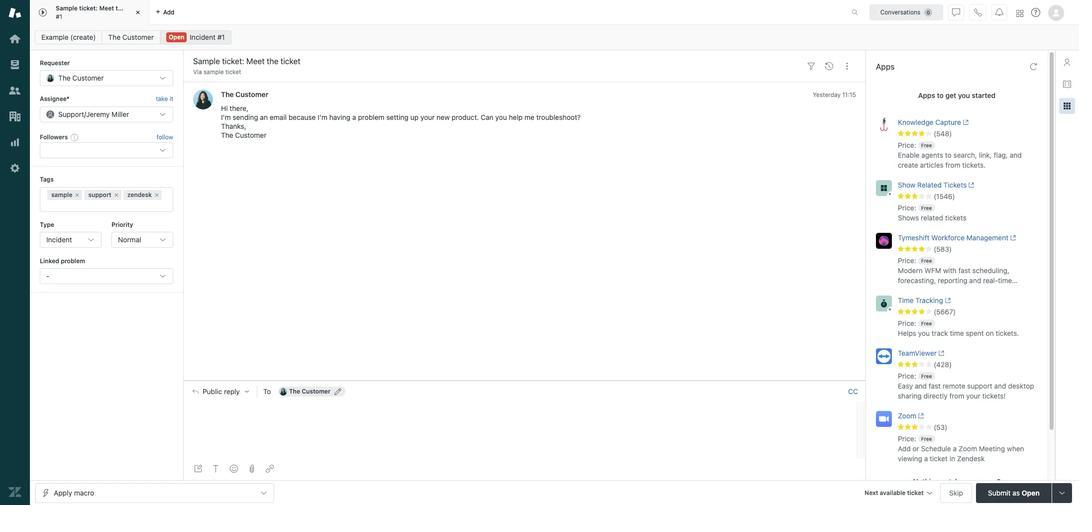 Task type: vqa. For each thing, say whether or not it's contained in the screenshot.
Dashboard TAB
no



Task type: describe. For each thing, give the bounding box(es) containing it.
management
[[967, 234, 1009, 242]]

you for price:
[[919, 329, 930, 338]]

customer inside "secondary" element
[[122, 33, 154, 41]]

tymeshift workforce management
[[898, 234, 1009, 242]]

1 vertical spatial the customer link
[[221, 90, 269, 99]]

jeremy
[[86, 110, 110, 118]]

problem inside hi there, i'm sending an email because i'm having a problem setting up your new product. can you help me troubleshoot? thanks, the customer
[[358, 113, 385, 122]]

email
[[270, 113, 287, 122]]

followers element
[[40, 143, 173, 158]]

requester
[[40, 59, 70, 67]]

the customer inside requester element
[[58, 74, 104, 82]]

admin image
[[8, 162, 21, 175]]

button displays agent's chat status as invisible. image
[[953, 8, 961, 16]]

(5667)
[[934, 308, 956, 316]]

sharing
[[898, 392, 922, 400]]

price: for helps
[[898, 319, 917, 328]]

free for and
[[922, 373, 933, 379]]

follow
[[157, 133, 173, 141]]

get
[[946, 91, 957, 100]]

reporting image
[[8, 136, 21, 149]]

meet
[[99, 5, 114, 12]]

you for apps
[[959, 91, 971, 100]]

zoom inside price: free add or schedule a zoom meeting when viewing a ticket in zendesk
[[959, 445, 978, 453]]

the customer inside "secondary" element
[[108, 33, 154, 41]]

wfm
[[925, 266, 942, 275]]

scheduling,
[[973, 266, 1010, 275]]

capture
[[936, 118, 962, 127]]

normal
[[118, 236, 141, 244]]

tickets. inside price: free enable agents to search, link, flag, and create articles from tickets.
[[963, 161, 986, 169]]

customer up there,
[[236, 90, 269, 99]]

can
[[481, 113, 494, 122]]

next available ticket
[[865, 489, 924, 497]]

time inside price: free modern wfm with fast scheduling, forecasting, reporting and real-time analytics.
[[999, 276, 1013, 285]]

zendesk
[[958, 455, 985, 463]]

workforce
[[932, 234, 965, 242]]

thanks,
[[221, 122, 246, 131]]

/
[[84, 110, 86, 118]]

product.
[[452, 113, 479, 122]]

normal button
[[112, 232, 173, 248]]

when
[[1008, 445, 1025, 453]]

take it
[[156, 95, 173, 103]]

hi there, i'm sending an email because i'm having a problem setting up your new product. can you help me troubleshoot? thanks, the customer
[[221, 104, 581, 140]]

nothing
[[914, 478, 940, 486]]

ticket inside the sample ticket: meet the ticket #1
[[127, 5, 143, 12]]

ticket right "via"
[[226, 68, 241, 76]]

0 vertical spatial zoom
[[898, 412, 917, 420]]

zoom image
[[877, 411, 892, 427]]

price: for easy
[[898, 372, 917, 380]]

me
[[525, 113, 535, 122]]

0 horizontal spatial problem
[[61, 257, 85, 265]]

(428)
[[934, 361, 952, 369]]

related
[[921, 214, 944, 222]]

zendesk image
[[8, 486, 21, 499]]

remote
[[943, 382, 966, 390]]

tickets
[[944, 181, 967, 189]]

type
[[40, 221, 54, 228]]

public
[[203, 388, 222, 396]]

your inside the price: free easy and fast remote support and desktop sharing directly from your tickets!
[[967, 392, 981, 400]]

the inside hi there, i'm sending an email because i'm having a problem setting up your new product. can you help me troubleshoot? thanks, the customer
[[221, 131, 233, 140]]

the up hi
[[221, 90, 234, 99]]

secondary element
[[30, 27, 1080, 47]]

from for remote
[[950, 392, 965, 400]]

incident button
[[40, 232, 102, 248]]

it
[[170, 95, 173, 103]]

1 i'm from the left
[[221, 113, 231, 122]]

zendesk
[[127, 191, 152, 199]]

linked problem
[[40, 257, 85, 265]]

filter image
[[808, 62, 816, 70]]

0 vertical spatial support
[[88, 191, 111, 199]]

1 horizontal spatial open
[[1022, 489, 1040, 497]]

knowledge
[[898, 118, 934, 127]]

enable
[[898, 151, 920, 159]]

support / jeremy miller
[[58, 110, 129, 118]]

help
[[509, 113, 523, 122]]

hi
[[221, 104, 228, 113]]

as
[[1013, 489, 1021, 497]]

1 vertical spatial sample
[[51, 191, 72, 199]]

(opens in a new tab) image for tickets
[[967, 182, 975, 188]]

price: free shows related tickets
[[898, 204, 967, 222]]

a inside hi there, i'm sending an email because i'm having a problem setting up your new product. can you help me troubleshoot? thanks, the customer
[[353, 113, 356, 122]]

open inside "secondary" element
[[169, 33, 184, 41]]

example
[[41, 33, 69, 41]]

with
[[944, 266, 957, 275]]

4 stars. 5667 reviews. element
[[898, 308, 1042, 317]]

the customer up there,
[[221, 90, 269, 99]]

main element
[[0, 0, 30, 506]]

2 vertical spatial your
[[970, 478, 984, 486]]

ticket:
[[79, 5, 98, 12]]

support
[[58, 110, 84, 118]]

(1546)
[[934, 192, 956, 201]]

incident for incident
[[46, 236, 72, 244]]

time tracking link
[[898, 296, 1024, 308]]

skip
[[950, 489, 964, 497]]

teamviewer link
[[898, 349, 1024, 361]]

(opens in a new tab) image for time tracking
[[944, 298, 951, 304]]

and inside price: free modern wfm with fast scheduling, forecasting, reporting and real-time analytics.
[[970, 276, 982, 285]]

show related tickets link
[[898, 180, 1024, 192]]

customer context image
[[1064, 58, 1072, 66]]

via
[[193, 68, 202, 76]]

reporting
[[938, 276, 968, 285]]

the customer link inside "secondary" element
[[102, 30, 160, 44]]

organizations image
[[8, 110, 21, 123]]

sample ticket: meet the ticket #1
[[56, 5, 143, 20]]

price: for shows
[[898, 204, 917, 212]]

conversations button
[[870, 4, 944, 20]]

add button
[[149, 0, 181, 24]]

up
[[411, 113, 419, 122]]

support inside the price: free easy and fast remote support and desktop sharing directly from your tickets!
[[968, 382, 993, 390]]

tickets. inside price: free helps you track time spent on tickets.
[[996, 329, 1020, 338]]

tymeshift
[[898, 234, 930, 242]]

price: free helps you track time spent on tickets.
[[898, 319, 1020, 338]]

public reply button
[[184, 381, 257, 402]]

add attachment image
[[248, 465, 256, 473]]

tracking
[[916, 296, 944, 305]]

time tracking
[[898, 296, 944, 305]]

next
[[865, 489, 879, 497]]

create
[[898, 161, 919, 169]]

show related tickets
[[898, 181, 967, 189]]

articles
[[921, 161, 944, 169]]

remove image for zendesk
[[154, 192, 160, 198]]

catches
[[942, 478, 968, 486]]

3 stars. 428 reviews. element
[[898, 361, 1042, 370]]

cc
[[849, 387, 859, 396]]

insert emojis image
[[230, 465, 238, 473]]

skip button
[[941, 483, 973, 503]]

0 vertical spatial sample
[[204, 68, 224, 76]]

the inside "secondary" element
[[108, 33, 121, 41]]

search,
[[954, 151, 978, 159]]

(opens in a new tab) image for management
[[1009, 235, 1017, 241]]

sending
[[233, 113, 258, 122]]

from for search,
[[946, 161, 961, 169]]

next available ticket button
[[861, 483, 937, 505]]

zendesk products image
[[1017, 10, 1024, 17]]



Task type: locate. For each thing, give the bounding box(es) containing it.
the inside requester element
[[58, 74, 71, 82]]

to inside price: free enable agents to search, link, flag, and create articles from tickets.
[[946, 151, 952, 159]]

tab containing sample ticket: meet the ticket
[[30, 0, 149, 25]]

1 vertical spatial (opens in a new tab) image
[[1009, 235, 1017, 241]]

displays possible ticket submission types image
[[1059, 489, 1067, 497]]

related
[[918, 181, 942, 189]]

1 horizontal spatial the customer link
[[221, 90, 269, 99]]

2 remove image from the left
[[154, 192, 160, 198]]

1 horizontal spatial apps
[[919, 91, 936, 100]]

0 vertical spatial (opens in a new tab) image
[[967, 182, 975, 188]]

#1 inside "secondary" element
[[218, 33, 225, 41]]

ticket right the
[[127, 5, 143, 12]]

new
[[437, 113, 450, 122]]

the customer down requester
[[58, 74, 104, 82]]

info on adding followers image
[[71, 133, 79, 141]]

incident
[[190, 33, 216, 41], [46, 236, 72, 244]]

agents
[[922, 151, 944, 159]]

apps for apps
[[877, 62, 895, 71]]

5 price: from the top
[[898, 372, 917, 380]]

0 horizontal spatial #1
[[56, 13, 62, 20]]

Yesterday 11:15 text field
[[813, 91, 857, 99]]

tickets. down the search,
[[963, 161, 986, 169]]

ticket down schedule
[[930, 455, 948, 463]]

in
[[950, 455, 956, 463]]

problem down incident popup button
[[61, 257, 85, 265]]

0 vertical spatial to
[[938, 91, 944, 100]]

time inside price: free helps you track time spent on tickets.
[[951, 329, 965, 338]]

time right track
[[951, 329, 965, 338]]

from down the search,
[[946, 161, 961, 169]]

you
[[959, 91, 971, 100], [496, 113, 507, 122], [919, 329, 930, 338]]

0 vertical spatial fast
[[959, 266, 971, 275]]

knowledge capture link
[[898, 118, 1024, 129]]

0 vertical spatial open
[[169, 33, 184, 41]]

0 horizontal spatial fast
[[929, 382, 941, 390]]

from inside price: free enable agents to search, link, flag, and create articles from tickets.
[[946, 161, 961, 169]]

knowledge capture
[[898, 118, 962, 127]]

2 i'm from the left
[[318, 113, 328, 122]]

0 vertical spatial tickets.
[[963, 161, 986, 169]]

(opens in a new tab) image inside knowledge capture link
[[962, 120, 969, 126]]

1 vertical spatial tickets.
[[996, 329, 1020, 338]]

3 price: from the top
[[898, 256, 917, 265]]

teamviewer image
[[877, 349, 892, 365]]

(opens in a new tab) image up the (5667)
[[944, 298, 951, 304]]

1 horizontal spatial tickets.
[[996, 329, 1020, 338]]

1 horizontal spatial #1
[[218, 33, 225, 41]]

follow button
[[157, 133, 173, 142]]

apply
[[54, 489, 72, 497]]

or
[[913, 445, 920, 453]]

(548)
[[934, 129, 953, 138]]

1 horizontal spatial a
[[925, 455, 929, 463]]

the customer down close image
[[108, 33, 154, 41]]

incident up "via"
[[190, 33, 216, 41]]

knowledge capture image
[[877, 118, 892, 133]]

because
[[289, 113, 316, 122]]

and
[[1010, 151, 1022, 159], [970, 276, 982, 285], [915, 382, 927, 390], [995, 382, 1007, 390]]

sample right "via"
[[204, 68, 224, 76]]

submit
[[989, 489, 1011, 497]]

price: up 'easy'
[[898, 372, 917, 380]]

and left real-
[[970, 276, 982, 285]]

2 price: from the top
[[898, 204, 917, 212]]

submit as open
[[989, 489, 1040, 497]]

assignee* element
[[40, 106, 173, 122]]

remove image
[[74, 192, 80, 198], [154, 192, 160, 198]]

(opens in a new tab) image inside zoom link
[[917, 413, 925, 419]]

0 horizontal spatial incident
[[46, 236, 72, 244]]

viewing
[[898, 455, 923, 463]]

6 price: from the top
[[898, 435, 917, 443]]

hide composer image
[[521, 377, 529, 385]]

1 vertical spatial open
[[1022, 489, 1040, 497]]

the customer link down close image
[[102, 30, 160, 44]]

4 price: from the top
[[898, 319, 917, 328]]

to left get
[[938, 91, 944, 100]]

apps left get
[[919, 91, 936, 100]]

0 horizontal spatial tickets.
[[963, 161, 986, 169]]

free for or
[[922, 436, 933, 442]]

price: inside price: free helps you track time spent on tickets.
[[898, 319, 917, 328]]

1 vertical spatial zoom
[[959, 445, 978, 453]]

started
[[972, 91, 996, 100]]

0 horizontal spatial to
[[938, 91, 944, 100]]

via sample ticket
[[193, 68, 241, 76]]

1 vertical spatial your
[[967, 392, 981, 400]]

your inside hi there, i'm sending an email because i'm having a problem setting up your new product. can you help me troubleshoot? thanks, the customer
[[421, 113, 435, 122]]

0 vertical spatial a
[[353, 113, 356, 122]]

2 free from the top
[[922, 205, 933, 211]]

free up the related
[[922, 205, 933, 211]]

from
[[946, 161, 961, 169], [950, 392, 965, 400]]

1 vertical spatial support
[[968, 382, 993, 390]]

free for wfm
[[922, 258, 933, 264]]

(opens in a new tab) image for knowledge capture
[[962, 120, 969, 126]]

problem left the "setting"
[[358, 113, 385, 122]]

remove image left remove icon
[[74, 192, 80, 198]]

ticket inside price: free add or schedule a zoom meeting when viewing a ticket in zendesk
[[930, 455, 948, 463]]

1 horizontal spatial incident
[[190, 33, 216, 41]]

to right agents
[[946, 151, 952, 159]]

you right can
[[496, 113, 507, 122]]

apps image
[[1064, 102, 1072, 110]]

tab
[[30, 0, 149, 25]]

1 vertical spatial apps
[[919, 91, 936, 100]]

time tracking image
[[877, 296, 892, 312]]

add
[[898, 445, 911, 453]]

on
[[986, 329, 994, 338]]

free up agents
[[922, 142, 933, 148]]

incident for incident #1
[[190, 33, 216, 41]]

your left tickets!
[[967, 392, 981, 400]]

ticket down nothing at the right bottom of page
[[908, 489, 924, 497]]

format text image
[[212, 465, 220, 473]]

11:15
[[843, 91, 857, 99]]

price: inside the price: free easy and fast remote support and desktop sharing directly from your tickets!
[[898, 372, 917, 380]]

1 horizontal spatial remove image
[[154, 192, 160, 198]]

0 horizontal spatial remove image
[[74, 192, 80, 198]]

followers
[[40, 133, 68, 141]]

tabs tab list
[[30, 0, 842, 25]]

apps for apps to get you started
[[919, 91, 936, 100]]

fast up directly on the right
[[929, 382, 941, 390]]

link,
[[980, 151, 993, 159]]

close image
[[133, 7, 143, 17]]

from inside the price: free easy and fast remote support and desktop sharing directly from your tickets!
[[950, 392, 965, 400]]

edit user image
[[335, 388, 342, 395]]

0 vertical spatial problem
[[358, 113, 385, 122]]

time
[[898, 296, 914, 305]]

5 free from the top
[[922, 373, 933, 379]]

(opens in a new tab) image inside teamviewer link
[[937, 351, 945, 357]]

show related tickets image
[[877, 180, 892, 196]]

i'm down hi
[[221, 113, 231, 122]]

0 vertical spatial apps
[[877, 62, 895, 71]]

open down add on the left
[[169, 33, 184, 41]]

customer inside hi there, i'm sending an email because i'm having a problem setting up your new product. can you help me troubleshoot? thanks, the customer
[[235, 131, 267, 140]]

incident inside "secondary" element
[[190, 33, 216, 41]]

your left eye?
[[970, 478, 984, 486]]

a down schedule
[[925, 455, 929, 463]]

1 horizontal spatial to
[[946, 151, 952, 159]]

0 horizontal spatial apps
[[877, 62, 895, 71]]

customer@example.com image
[[279, 388, 287, 396]]

avatar image
[[193, 90, 213, 110]]

fast right with
[[959, 266, 971, 275]]

cc button
[[849, 387, 859, 396]]

1 vertical spatial from
[[950, 392, 965, 400]]

the down requester
[[58, 74, 71, 82]]

0 horizontal spatial you
[[496, 113, 507, 122]]

1 horizontal spatial you
[[919, 329, 930, 338]]

a
[[353, 113, 356, 122], [954, 445, 957, 453], [925, 455, 929, 463]]

1 remove image from the left
[[74, 192, 80, 198]]

ticket inside dropdown button
[[908, 489, 924, 497]]

from down the remote
[[950, 392, 965, 400]]

take it button
[[156, 94, 173, 104]]

customer down sending
[[235, 131, 267, 140]]

easy
[[898, 382, 914, 390]]

price: free easy and fast remote support and desktop sharing directly from your tickets!
[[898, 372, 1035, 400]]

price: for modern
[[898, 256, 917, 265]]

(opens in a new tab) image for teamviewer
[[937, 351, 945, 357]]

1 horizontal spatial support
[[968, 382, 993, 390]]

2 horizontal spatial you
[[959, 91, 971, 100]]

price: up modern
[[898, 256, 917, 265]]

1 horizontal spatial sample
[[204, 68, 224, 76]]

0 vertical spatial #1
[[56, 13, 62, 20]]

0 vertical spatial time
[[999, 276, 1013, 285]]

4 stars. 548 reviews. element
[[898, 129, 1042, 138]]

teamviewer
[[898, 349, 937, 358]]

#1 up via sample ticket
[[218, 33, 225, 41]]

the customer right customer@example.com "image" on the left
[[289, 388, 331, 395]]

price: up the add
[[898, 435, 917, 443]]

and right flag,
[[1010, 151, 1022, 159]]

free for related
[[922, 205, 933, 211]]

free up directly on the right
[[922, 373, 933, 379]]

and up tickets!
[[995, 382, 1007, 390]]

0 vertical spatial the customer link
[[102, 30, 160, 44]]

a up in
[[954, 445, 957, 453]]

yesterday 11:15
[[813, 91, 857, 99]]

views image
[[8, 58, 21, 71]]

sample down the tags
[[51, 191, 72, 199]]

meeting
[[980, 445, 1006, 453]]

0 horizontal spatial sample
[[51, 191, 72, 199]]

(583)
[[934, 245, 952, 253]]

1 horizontal spatial problem
[[358, 113, 385, 122]]

price: up enable
[[898, 141, 917, 149]]

incident inside incident popup button
[[46, 236, 72, 244]]

0 horizontal spatial zoom
[[898, 412, 917, 420]]

0 horizontal spatial (opens in a new tab) image
[[967, 182, 975, 188]]

1 free from the top
[[922, 142, 933, 148]]

modern
[[898, 266, 923, 275]]

linked
[[40, 257, 59, 265]]

3 stars. 53 reviews. element
[[898, 423, 1042, 432]]

free up track
[[922, 321, 933, 327]]

helps
[[898, 329, 917, 338]]

1 vertical spatial time
[[951, 329, 965, 338]]

price: up shows
[[898, 204, 917, 212]]

remove image for sample
[[74, 192, 80, 198]]

price: up helps
[[898, 319, 917, 328]]

show
[[898, 181, 916, 189]]

apps right ticket actions icon
[[877, 62, 895, 71]]

the
[[116, 5, 125, 12]]

(opens in a new tab) image up (428)
[[937, 351, 945, 357]]

time down scheduling,
[[999, 276, 1013, 285]]

(opens in a new tab) image down sharing
[[917, 413, 925, 419]]

free inside price: free enable agents to search, link, flag, and create articles from tickets.
[[922, 142, 933, 148]]

linked problem element
[[40, 269, 173, 285]]

zoom link
[[898, 411, 1024, 423]]

fast inside price: free modern wfm with fast scheduling, forecasting, reporting and real-time analytics.
[[959, 266, 971, 275]]

(opens in a new tab) image inside time tracking link
[[944, 298, 951, 304]]

customers image
[[8, 84, 21, 97]]

customer down close image
[[122, 33, 154, 41]]

1 vertical spatial to
[[946, 151, 952, 159]]

1 price: from the top
[[898, 141, 917, 149]]

6 free from the top
[[922, 436, 933, 442]]

price: free add or schedule a zoom meeting when viewing a ticket in zendesk
[[898, 435, 1025, 463]]

and up sharing
[[915, 382, 927, 390]]

price: inside price: free modern wfm with fast scheduling, forecasting, reporting and real-time analytics.
[[898, 256, 917, 265]]

1 vertical spatial you
[[496, 113, 507, 122]]

3 stars. 1546 reviews. element
[[898, 192, 1042, 201]]

2 vertical spatial you
[[919, 329, 930, 338]]

1 vertical spatial fast
[[929, 382, 941, 390]]

you inside hi there, i'm sending an email because i'm having a problem setting up your new product. can you help me troubleshoot? thanks, the customer
[[496, 113, 507, 122]]

you right get
[[959, 91, 971, 100]]

your right up
[[421, 113, 435, 122]]

fast
[[959, 266, 971, 275], [929, 382, 941, 390]]

eye?
[[986, 478, 1001, 486]]

priority
[[112, 221, 133, 228]]

free inside price: free modern wfm with fast scheduling, forecasting, reporting and real-time analytics.
[[922, 258, 933, 264]]

open right as on the bottom right
[[1022, 489, 1040, 497]]

zendesk support image
[[8, 6, 21, 19]]

support left remove icon
[[88, 191, 111, 199]]

support up tickets!
[[968, 382, 993, 390]]

i'm left having
[[318, 113, 328, 122]]

tickets. right on
[[996, 329, 1020, 338]]

reply
[[224, 388, 240, 396]]

ticket actions image
[[844, 62, 852, 70]]

1 horizontal spatial zoom
[[959, 445, 978, 453]]

1 horizontal spatial time
[[999, 276, 1013, 285]]

price: inside price: free add or schedule a zoom meeting when viewing a ticket in zendesk
[[898, 435, 917, 443]]

incident down type
[[46, 236, 72, 244]]

price: for enable
[[898, 141, 917, 149]]

miller
[[112, 110, 129, 118]]

tymeshift workforce management image
[[877, 233, 892, 249]]

0 horizontal spatial support
[[88, 191, 111, 199]]

you inside price: free helps you track time spent on tickets.
[[919, 329, 930, 338]]

1 vertical spatial a
[[954, 445, 957, 453]]

tags
[[40, 176, 54, 183]]

0 horizontal spatial a
[[353, 113, 356, 122]]

-
[[46, 272, 50, 281]]

free up wfm
[[922, 258, 933, 264]]

2 vertical spatial a
[[925, 455, 929, 463]]

0 vertical spatial incident
[[190, 33, 216, 41]]

price: for add
[[898, 435, 917, 443]]

get started image
[[8, 32, 21, 45]]

(opens in a new tab) image inside show related tickets link
[[967, 182, 975, 188]]

conversations
[[881, 8, 921, 16]]

(opens in a new tab) image up 3 stars. 1546 reviews. element on the right of page
[[967, 182, 975, 188]]

0 horizontal spatial the customer link
[[102, 30, 160, 44]]

tickets!
[[983, 392, 1006, 400]]

remove image right zendesk on the left of the page
[[154, 192, 160, 198]]

customer
[[122, 33, 154, 41], [72, 74, 104, 82], [236, 90, 269, 99], [235, 131, 267, 140], [302, 388, 331, 395]]

free inside the price: free easy and fast remote support and desktop sharing directly from your tickets!
[[922, 373, 933, 379]]

customer inside requester element
[[72, 74, 104, 82]]

requester element
[[40, 70, 173, 86]]

add link (cmd k) image
[[266, 465, 274, 473]]

0 vertical spatial from
[[946, 161, 961, 169]]

events image
[[826, 62, 834, 70]]

4 free from the top
[[922, 321, 933, 327]]

(opens in a new tab) image up the 4 stars. 548 reviews. element
[[962, 120, 969, 126]]

the down the sample ticket: meet the ticket #1
[[108, 33, 121, 41]]

customer left edit user image
[[302, 388, 331, 395]]

example (create)
[[41, 33, 96, 41]]

(opens in a new tab) image
[[967, 182, 975, 188], [1009, 235, 1017, 241]]

price: free enable agents to search, link, flag, and create articles from tickets.
[[898, 141, 1022, 169]]

4 stars. 583 reviews. element
[[898, 245, 1042, 254]]

1 vertical spatial #1
[[218, 33, 225, 41]]

the right customer@example.com "image" on the left
[[289, 388, 300, 395]]

1 vertical spatial problem
[[61, 257, 85, 265]]

notifications image
[[996, 8, 1004, 16]]

3 free from the top
[[922, 258, 933, 264]]

1 horizontal spatial fast
[[959, 266, 971, 275]]

2 horizontal spatial a
[[954, 445, 957, 453]]

free for agents
[[922, 142, 933, 148]]

flag,
[[994, 151, 1009, 159]]

customer up the /
[[72, 74, 104, 82]]

free for you
[[922, 321, 933, 327]]

assignee*
[[40, 95, 70, 103]]

1 horizontal spatial (opens in a new tab) image
[[1009, 235, 1017, 241]]

and inside price: free enable agents to search, link, flag, and create articles from tickets.
[[1010, 151, 1022, 159]]

free up schedule
[[922, 436, 933, 442]]

#1 inside the sample ticket: meet the ticket #1
[[56, 13, 62, 20]]

#1 down sample
[[56, 13, 62, 20]]

price: inside price: free shows related tickets
[[898, 204, 917, 212]]

you left track
[[919, 329, 930, 338]]

setting
[[387, 113, 409, 122]]

the customer link up there,
[[221, 90, 269, 99]]

the down thanks,
[[221, 131, 233, 140]]

zoom down sharing
[[898, 412, 917, 420]]

fast inside the price: free easy and fast remote support and desktop sharing directly from your tickets!
[[929, 382, 941, 390]]

a right having
[[353, 113, 356, 122]]

the
[[108, 33, 121, 41], [58, 74, 71, 82], [221, 90, 234, 99], [221, 131, 233, 140], [289, 388, 300, 395]]

troubleshoot?
[[537, 113, 581, 122]]

free inside price: free add or schedule a zoom meeting when viewing a ticket in zendesk
[[922, 436, 933, 442]]

(opens in a new tab) image inside tymeshift workforce management link
[[1009, 235, 1017, 241]]

0 horizontal spatial i'm
[[221, 113, 231, 122]]

real-
[[984, 276, 999, 285]]

Subject field
[[191, 55, 801, 67]]

draft mode image
[[194, 465, 202, 473]]

price: inside price: free enable agents to search, link, flag, and create articles from tickets.
[[898, 141, 917, 149]]

free inside price: free shows related tickets
[[922, 205, 933, 211]]

1 horizontal spatial i'm
[[318, 113, 328, 122]]

yesterday
[[813, 91, 841, 99]]

free inside price: free helps you track time spent on tickets.
[[922, 321, 933, 327]]

the customer link
[[102, 30, 160, 44], [221, 90, 269, 99]]

0 horizontal spatial open
[[169, 33, 184, 41]]

remove image
[[113, 192, 119, 198]]

(opens in a new tab) image up scheduling,
[[1009, 235, 1017, 241]]

an
[[260, 113, 268, 122]]

track
[[932, 329, 949, 338]]

(opens in a new tab) image for zoom
[[917, 413, 925, 419]]

knowledge image
[[1064, 80, 1072, 88]]

i'm
[[221, 113, 231, 122], [318, 113, 328, 122]]

0 vertical spatial you
[[959, 91, 971, 100]]

0 horizontal spatial time
[[951, 329, 965, 338]]

1 vertical spatial incident
[[46, 236, 72, 244]]

0 vertical spatial your
[[421, 113, 435, 122]]

zoom up the zendesk
[[959, 445, 978, 453]]

(opens in a new tab) image
[[962, 120, 969, 126], [944, 298, 951, 304], [937, 351, 945, 357], [917, 413, 925, 419]]

get help image
[[1032, 8, 1041, 17]]

price:
[[898, 141, 917, 149], [898, 204, 917, 212], [898, 256, 917, 265], [898, 319, 917, 328], [898, 372, 917, 380], [898, 435, 917, 443]]

tymeshift workforce management link
[[898, 233, 1024, 245]]



